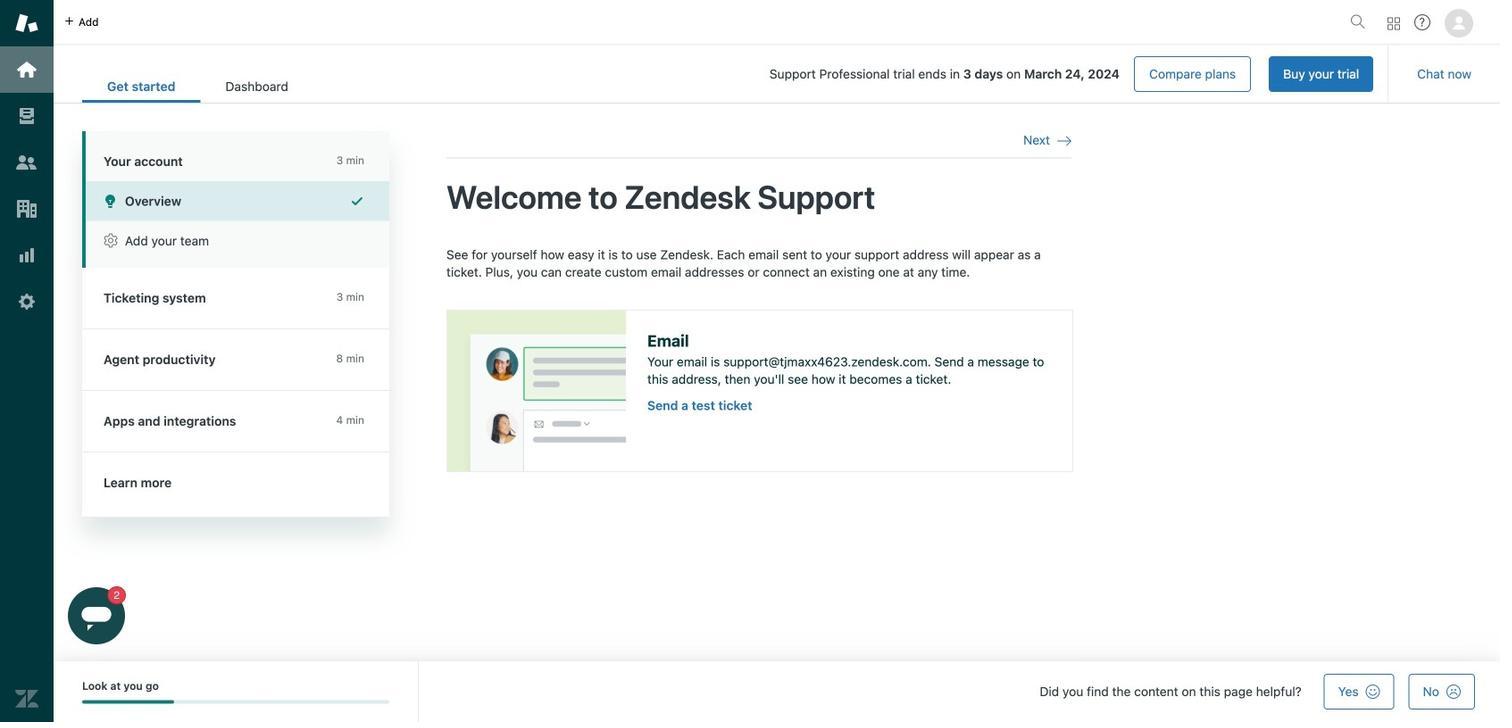 Task type: vqa. For each thing, say whether or not it's contained in the screenshot.
tabs tab list
no



Task type: describe. For each thing, give the bounding box(es) containing it.
reporting image
[[15, 244, 38, 267]]

get help image
[[1414, 14, 1430, 30]]

example of email conversation inside of the ticketing system and the customer is asking the agent about reimbursement policy. image
[[447, 311, 626, 471]]

main element
[[0, 0, 54, 722]]

zendesk support image
[[15, 12, 38, 35]]

admin image
[[15, 290, 38, 313]]

March 24, 2024 text field
[[1024, 67, 1120, 81]]



Task type: locate. For each thing, give the bounding box(es) containing it.
tab list
[[82, 70, 313, 103]]

progress bar
[[82, 700, 389, 704]]

get started image
[[15, 58, 38, 81]]

zendesk image
[[15, 688, 38, 711]]

heading
[[82, 131, 389, 181]]

views image
[[15, 104, 38, 128]]

tab
[[200, 70, 313, 103]]

customers image
[[15, 151, 38, 174]]

organizations image
[[15, 197, 38, 221]]

zendesk products image
[[1388, 17, 1400, 30]]



